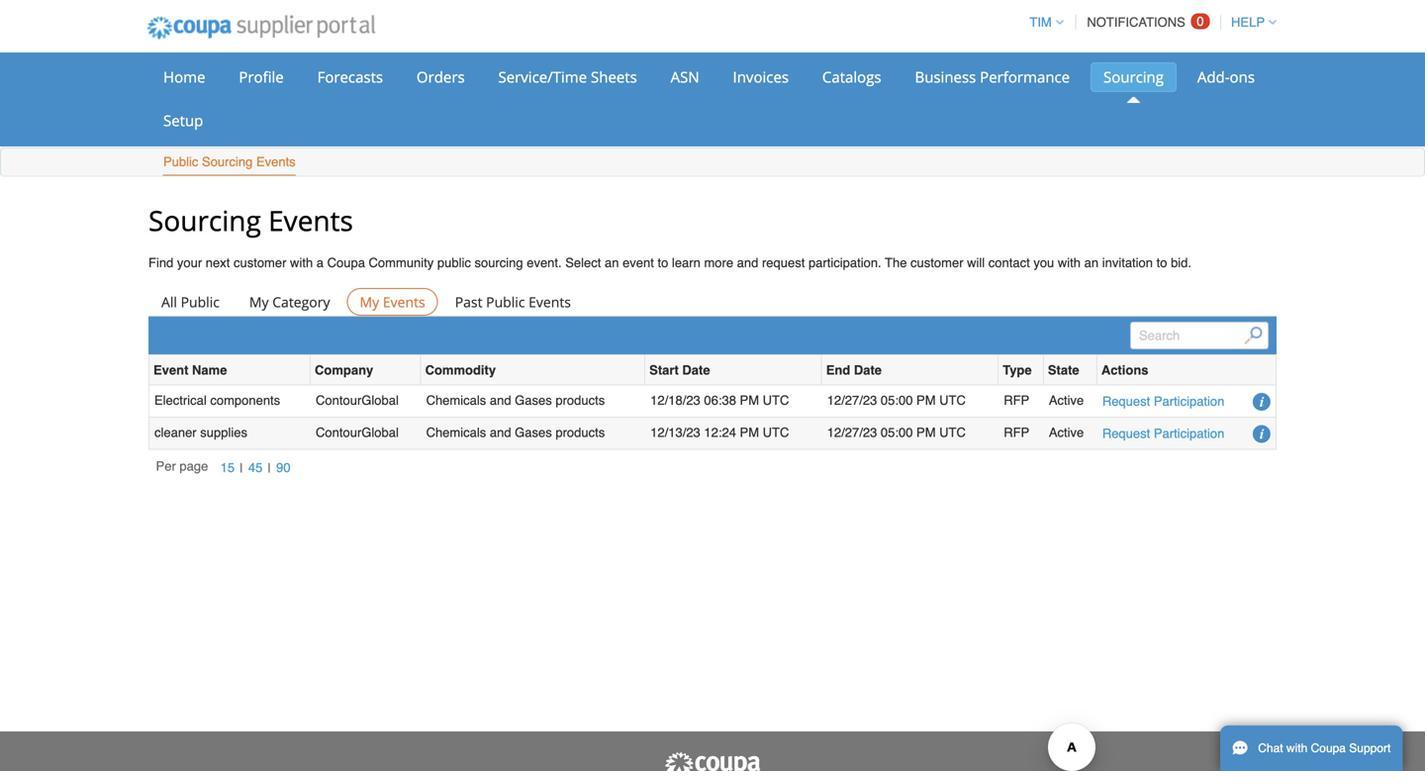 Task type: vqa. For each thing, say whether or not it's contained in the screenshot.
Advantage
no



Task type: locate. For each thing, give the bounding box(es) containing it.
2 products from the top
[[556, 425, 605, 440]]

chat
[[1259, 742, 1284, 755]]

1 horizontal spatial navigation
[[1021, 3, 1277, 42]]

2 contourglobal from the top
[[316, 425, 399, 440]]

active for 12/13/23 12:24 pm utc
[[1049, 425, 1084, 440]]

1 horizontal spatial coupa
[[1311, 742, 1346, 755]]

0 vertical spatial request participation button
[[1103, 391, 1225, 412]]

electrical
[[154, 393, 207, 408]]

0 vertical spatial and
[[737, 255, 759, 270]]

and
[[737, 255, 759, 270], [490, 393, 511, 408], [490, 425, 511, 440]]

0 horizontal spatial |
[[240, 461, 243, 476]]

1 horizontal spatial an
[[1085, 255, 1099, 270]]

gases
[[515, 393, 552, 408], [515, 425, 552, 440]]

1 vertical spatial contourglobal
[[316, 425, 399, 440]]

past public events
[[455, 292, 571, 311]]

2 active from the top
[[1049, 425, 1084, 440]]

catalogs link
[[810, 62, 895, 92]]

with
[[290, 255, 313, 270], [1058, 255, 1081, 270], [1287, 742, 1308, 755]]

1 contourglobal from the top
[[316, 393, 399, 408]]

2 customer from the left
[[911, 255, 964, 270]]

2 request participation button from the top
[[1103, 423, 1225, 444]]

help link
[[1223, 15, 1277, 30]]

1 vertical spatial coupa supplier portal image
[[663, 751, 762, 771]]

05:00 for 12/18/23 06:38 pm utc
[[881, 393, 913, 408]]

navigation containing per page
[[156, 458, 296, 479]]

1 vertical spatial and
[[490, 393, 511, 408]]

12/27/23 for 12/18/23 06:38 pm utc
[[827, 393, 877, 408]]

start date
[[650, 363, 710, 378]]

1 12/27/23 from the top
[[827, 393, 877, 408]]

public right past
[[486, 292, 525, 311]]

0 horizontal spatial my
[[249, 292, 269, 311]]

request participation for 12/13/23 12:24 pm utc
[[1103, 426, 1225, 441]]

1 12/27/23 05:00 pm utc from the top
[[827, 393, 966, 408]]

rfp for 12/13/23 12:24 pm utc
[[1004, 425, 1030, 440]]

1 vertical spatial chemicals and gases products
[[426, 425, 605, 440]]

products
[[556, 393, 605, 408], [556, 425, 605, 440]]

2 request from the top
[[1103, 426, 1151, 441]]

0 vertical spatial chemicals and gases products
[[426, 393, 605, 408]]

an
[[605, 255, 619, 270], [1085, 255, 1099, 270]]

business
[[915, 67, 976, 87]]

setup
[[163, 110, 203, 131]]

2 gases from the top
[[515, 425, 552, 440]]

15
[[220, 461, 235, 475]]

1 vertical spatial coupa
[[1311, 742, 1346, 755]]

my left category on the left top of page
[[249, 292, 269, 311]]

0 horizontal spatial an
[[605, 255, 619, 270]]

navigation containing notifications 0
[[1021, 3, 1277, 42]]

1 vertical spatial products
[[556, 425, 605, 440]]

request participation
[[1103, 394, 1225, 409], [1103, 426, 1225, 441]]

customer right the next
[[234, 255, 287, 270]]

0 vertical spatial gases
[[515, 393, 552, 408]]

0 vertical spatial request
[[1103, 394, 1151, 409]]

2 horizontal spatial with
[[1287, 742, 1308, 755]]

company
[[315, 363, 374, 378]]

1 vertical spatial request participation button
[[1103, 423, 1225, 444]]

select
[[566, 255, 601, 270]]

0 vertical spatial 12/27/23 05:00 pm utc
[[827, 393, 966, 408]]

events down the community in the top left of the page
[[383, 292, 425, 311]]

active
[[1049, 393, 1084, 408], [1049, 425, 1084, 440]]

an left invitation
[[1085, 255, 1099, 270]]

1 05:00 from the top
[[881, 393, 913, 408]]

1 vertical spatial participation
[[1154, 426, 1225, 441]]

2 my from the left
[[360, 292, 379, 311]]

service/time sheets link
[[486, 62, 650, 92]]

0 horizontal spatial date
[[683, 363, 710, 378]]

all public link
[[149, 288, 233, 316]]

0 vertical spatial contourglobal
[[316, 393, 399, 408]]

1 vertical spatial request
[[1103, 426, 1151, 441]]

coupa right a
[[327, 255, 365, 270]]

0 vertical spatial 05:00
[[881, 393, 913, 408]]

12/13/23
[[651, 425, 701, 440]]

2 request participation from the top
[[1103, 426, 1225, 441]]

profile link
[[226, 62, 297, 92]]

my events link
[[347, 288, 438, 316]]

05:00
[[881, 393, 913, 408], [881, 425, 913, 440]]

2 to from the left
[[1157, 255, 1168, 270]]

1 vertical spatial active
[[1049, 425, 1084, 440]]

chemicals
[[426, 393, 486, 408], [426, 425, 486, 440]]

products left 12/18/23
[[556, 393, 605, 408]]

1 request participation button from the top
[[1103, 391, 1225, 412]]

sourcing up the next
[[149, 201, 261, 239]]

1 vertical spatial 12/27/23 05:00 pm utc
[[827, 425, 966, 440]]

1 vertical spatial 12/27/23
[[827, 425, 877, 440]]

2 rfp from the top
[[1004, 425, 1030, 440]]

2 chemicals from the top
[[426, 425, 486, 440]]

tab list
[[149, 288, 1277, 316]]

to left learn
[[658, 255, 669, 270]]

events
[[256, 154, 296, 169], [268, 201, 353, 239], [383, 292, 425, 311], [529, 292, 571, 311]]

1 vertical spatial chemicals
[[426, 425, 486, 440]]

to left "bid."
[[1157, 255, 1168, 270]]

my events
[[360, 292, 425, 311]]

date for start date
[[683, 363, 710, 378]]

0 vertical spatial request participation
[[1103, 394, 1225, 409]]

1 participation from the top
[[1154, 394, 1225, 409]]

public right all
[[181, 292, 220, 311]]

0 horizontal spatial customer
[[234, 255, 287, 270]]

date right start
[[683, 363, 710, 378]]

public
[[163, 154, 198, 169], [181, 292, 220, 311], [486, 292, 525, 311]]

participation for 12/18/23 06:38 pm utc
[[1154, 394, 1225, 409]]

coupa left support
[[1311, 742, 1346, 755]]

with left a
[[290, 255, 313, 270]]

2 vertical spatial and
[[490, 425, 511, 440]]

with right chat
[[1287, 742, 1308, 755]]

customer left will
[[911, 255, 964, 270]]

06:38
[[704, 393, 736, 408]]

service/time
[[498, 67, 587, 87]]

1 vertical spatial 05:00
[[881, 425, 913, 440]]

1 chemicals and gases products from the top
[[426, 393, 605, 408]]

coupa inside chat with coupa support button
[[1311, 742, 1346, 755]]

15 | 45 | 90
[[220, 461, 291, 476]]

1 vertical spatial gases
[[515, 425, 552, 440]]

chat with coupa support button
[[1221, 726, 1403, 771]]

name
[[192, 363, 227, 378]]

notifications 0
[[1087, 14, 1204, 30]]

0 horizontal spatial with
[[290, 255, 313, 270]]

chemicals and gases products for 12/13/23 12:24 pm utc
[[426, 425, 605, 440]]

0 vertical spatial coupa supplier portal image
[[134, 3, 389, 52]]

1 horizontal spatial |
[[268, 461, 271, 476]]

| left 90
[[268, 461, 271, 476]]

event name button
[[153, 360, 227, 381]]

1 date from the left
[[683, 363, 710, 378]]

products left 12/13/23
[[556, 425, 605, 440]]

1 active from the top
[[1049, 393, 1084, 408]]

start
[[650, 363, 679, 378]]

event
[[623, 255, 654, 270]]

2 date from the left
[[854, 363, 882, 378]]

date right 'end'
[[854, 363, 882, 378]]

1 to from the left
[[658, 255, 669, 270]]

sourcing for sourcing
[[1104, 67, 1164, 87]]

with right you
[[1058, 255, 1081, 270]]

help
[[1232, 15, 1265, 30]]

an left event at the left
[[605, 255, 619, 270]]

forecasts
[[317, 67, 383, 87]]

products for 12/18/23 06:38 pm utc
[[556, 393, 605, 408]]

1 request participation from the top
[[1103, 394, 1225, 409]]

12/27/23 05:00 pm utc for 12/13/23 12:24 pm utc
[[827, 425, 966, 440]]

1 horizontal spatial date
[[854, 363, 882, 378]]

sourcing down notifications on the top right
[[1104, 67, 1164, 87]]

my for my category
[[249, 292, 269, 311]]

2 participation from the top
[[1154, 426, 1225, 441]]

2 12/27/23 from the top
[[827, 425, 877, 440]]

0 vertical spatial coupa
[[327, 255, 365, 270]]

| right 15
[[240, 461, 243, 476]]

0 vertical spatial active
[[1049, 393, 1084, 408]]

customer
[[234, 255, 287, 270], [911, 255, 964, 270]]

2 05:00 from the top
[[881, 425, 913, 440]]

1 chemicals from the top
[[426, 393, 486, 408]]

search image
[[1245, 327, 1263, 344]]

2 12/27/23 05:00 pm utc from the top
[[827, 425, 966, 440]]

1 horizontal spatial my
[[360, 292, 379, 311]]

2 vertical spatial sourcing
[[149, 201, 261, 239]]

start date button
[[650, 360, 710, 381]]

public for all
[[181, 292, 220, 311]]

1 vertical spatial sourcing
[[202, 154, 253, 169]]

0 vertical spatial rfp
[[1004, 393, 1030, 408]]

the
[[885, 255, 907, 270]]

1 vertical spatial request participation
[[1103, 426, 1225, 441]]

support
[[1350, 742, 1391, 755]]

request
[[1103, 394, 1151, 409], [1103, 426, 1151, 441]]

sourcing down setup link
[[202, 154, 253, 169]]

12/27/23
[[827, 393, 877, 408], [827, 425, 877, 440]]

0 horizontal spatial navigation
[[156, 458, 296, 479]]

0 vertical spatial 12/27/23
[[827, 393, 877, 408]]

1 products from the top
[[556, 393, 605, 408]]

1 rfp from the top
[[1004, 393, 1030, 408]]

1 horizontal spatial to
[[1157, 255, 1168, 270]]

my
[[249, 292, 269, 311], [360, 292, 379, 311]]

public down setup link
[[163, 154, 198, 169]]

add-
[[1198, 67, 1230, 87]]

sourcing link
[[1091, 62, 1177, 92]]

90 button
[[271, 458, 296, 478]]

events up a
[[268, 201, 353, 239]]

2 chemicals and gases products from the top
[[426, 425, 605, 440]]

coupa supplier portal image
[[134, 3, 389, 52], [663, 751, 762, 771]]

my down the community in the top left of the page
[[360, 292, 379, 311]]

state
[[1048, 363, 1080, 378]]

0 horizontal spatial coupa supplier portal image
[[134, 3, 389, 52]]

1 vertical spatial rfp
[[1004, 425, 1030, 440]]

navigation
[[1021, 3, 1277, 42], [156, 458, 296, 479]]

request participation for 12/18/23 06:38 pm utc
[[1103, 394, 1225, 409]]

1 customer from the left
[[234, 255, 287, 270]]

date
[[683, 363, 710, 378], [854, 363, 882, 378]]

gases for 12/18/23 06:38 pm utc
[[515, 393, 552, 408]]

1 request from the top
[[1103, 394, 1151, 409]]

0 vertical spatial sourcing
[[1104, 67, 1164, 87]]

0 horizontal spatial to
[[658, 255, 669, 270]]

1 gases from the top
[[515, 393, 552, 408]]

0 vertical spatial participation
[[1154, 394, 1225, 409]]

learn
[[672, 255, 701, 270]]

request participation button
[[1103, 391, 1225, 412], [1103, 423, 1225, 444]]

0 vertical spatial products
[[556, 393, 605, 408]]

participation for 12/13/23 12:24 pm utc
[[1154, 426, 1225, 441]]

0 vertical spatial navigation
[[1021, 3, 1277, 42]]

1 vertical spatial navigation
[[156, 458, 296, 479]]

type
[[1003, 363, 1032, 378]]

2 an from the left
[[1085, 255, 1099, 270]]

chemicals and gases products
[[426, 393, 605, 408], [426, 425, 605, 440]]

actions button
[[1102, 360, 1149, 381]]

1 my from the left
[[249, 292, 269, 311]]

public sourcing events
[[163, 154, 296, 169]]

next
[[206, 255, 230, 270]]

active for 12/18/23 06:38 pm utc
[[1049, 393, 1084, 408]]

coupa
[[327, 255, 365, 270], [1311, 742, 1346, 755]]

bid.
[[1171, 255, 1192, 270]]

0 vertical spatial chemicals
[[426, 393, 486, 408]]

1 horizontal spatial customer
[[911, 255, 964, 270]]

and for 12/18/23 06:38 pm utc
[[490, 393, 511, 408]]



Task type: describe. For each thing, give the bounding box(es) containing it.
add-ons link
[[1185, 62, 1268, 92]]

Search text field
[[1131, 322, 1269, 349]]

2 | from the left
[[268, 461, 271, 476]]

request participation button for 12/18/23 06:38 pm utc
[[1103, 391, 1225, 412]]

orders
[[417, 67, 465, 87]]

12/27/23 05:00 pm utc for 12/18/23 06:38 pm utc
[[827, 393, 966, 408]]

past
[[455, 292, 483, 311]]

setup link
[[150, 106, 216, 136]]

per
[[156, 459, 176, 474]]

category
[[272, 292, 330, 311]]

profile
[[239, 67, 284, 87]]

events down the event.
[[529, 292, 571, 311]]

date for end date
[[854, 363, 882, 378]]

12/18/23
[[651, 393, 701, 408]]

business performance link
[[902, 62, 1083, 92]]

0 horizontal spatial coupa
[[327, 255, 365, 270]]

05:00 for 12/13/23 12:24 pm utc
[[881, 425, 913, 440]]

invoices
[[733, 67, 789, 87]]

chemicals and gases products for 12/18/23 06:38 pm utc
[[426, 393, 605, 408]]

per page
[[156, 459, 208, 474]]

1 horizontal spatial coupa supplier portal image
[[663, 751, 762, 771]]

invoices link
[[720, 62, 802, 92]]

events up sourcing events
[[256, 154, 296, 169]]

participation.
[[809, 255, 882, 270]]

my category
[[249, 292, 330, 311]]

all public
[[161, 292, 220, 311]]

request participation button for 12/13/23 12:24 pm utc
[[1103, 423, 1225, 444]]

event name
[[153, 363, 227, 378]]

will
[[967, 255, 985, 270]]

gases for 12/13/23 12:24 pm utc
[[515, 425, 552, 440]]

public
[[437, 255, 471, 270]]

orders link
[[404, 62, 478, 92]]

you
[[1034, 255, 1055, 270]]

chemicals for components
[[426, 393, 486, 408]]

request for 12/18/23 06:38 pm utc
[[1103, 394, 1151, 409]]

components
[[210, 393, 280, 408]]

past public events link
[[442, 288, 584, 316]]

actions
[[1102, 363, 1149, 378]]

event.
[[527, 255, 562, 270]]

type button
[[1003, 360, 1032, 381]]

sourcing
[[475, 255, 523, 270]]

forecasts link
[[305, 62, 396, 92]]

tab list containing all public
[[149, 288, 1277, 316]]

12/18/23 06:38 pm utc
[[651, 393, 789, 408]]

more
[[704, 255, 734, 270]]

1 an from the left
[[605, 255, 619, 270]]

find your next customer with a coupa community public sourcing event. select an event to learn more and request participation. the customer will contact you with an invitation to bid.
[[149, 255, 1192, 270]]

community
[[369, 255, 434, 270]]

15 button
[[215, 458, 240, 478]]

invitation
[[1103, 255, 1153, 270]]

your
[[177, 255, 202, 270]]

end
[[826, 363, 851, 378]]

electrical components
[[154, 393, 280, 408]]

asn
[[671, 67, 700, 87]]

rfp for 12/18/23 06:38 pm utc
[[1004, 393, 1030, 408]]

12/27/23 for 12/13/23 12:24 pm utc
[[827, 425, 877, 440]]

contact
[[989, 255, 1030, 270]]

1 | from the left
[[240, 461, 243, 476]]

my for my events
[[360, 292, 379, 311]]

45
[[248, 461, 263, 475]]

asn link
[[658, 62, 712, 92]]

commodity button
[[425, 360, 496, 381]]

my category link
[[237, 288, 343, 316]]

add-ons
[[1198, 67, 1255, 87]]

contourglobal for cleaner supplies
[[316, 425, 399, 440]]

business performance
[[915, 67, 1070, 87]]

public sourcing events link
[[162, 150, 297, 176]]

company button
[[315, 360, 374, 381]]

end date button
[[826, 360, 882, 381]]

contourglobal for electrical components
[[316, 393, 399, 408]]

home link
[[150, 62, 218, 92]]

public for past
[[486, 292, 525, 311]]

page
[[180, 459, 208, 474]]

catalogs
[[823, 67, 882, 87]]

cleaner supplies
[[154, 425, 247, 440]]

request
[[762, 255, 805, 270]]

find
[[149, 255, 174, 270]]

90
[[276, 461, 291, 475]]

with inside chat with coupa support button
[[1287, 742, 1308, 755]]

supplies
[[200, 425, 247, 440]]

sourcing events
[[149, 201, 353, 239]]

chemicals for supplies
[[426, 425, 486, 440]]

chat with coupa support
[[1259, 742, 1391, 755]]

1 horizontal spatial with
[[1058, 255, 1081, 270]]

12:24
[[704, 425, 736, 440]]

sourcing for sourcing events
[[149, 201, 261, 239]]

12/13/23 12:24 pm utc
[[651, 425, 789, 440]]

and for 12/13/23 12:24 pm utc
[[490, 425, 511, 440]]

end date
[[826, 363, 882, 378]]

request for 12/13/23 12:24 pm utc
[[1103, 426, 1151, 441]]

ons
[[1230, 67, 1255, 87]]

cleaner
[[154, 425, 197, 440]]

sheets
[[591, 67, 637, 87]]

0
[[1197, 14, 1204, 29]]

commodity
[[425, 363, 496, 378]]

all
[[161, 292, 177, 311]]

products for 12/13/23 12:24 pm utc
[[556, 425, 605, 440]]

performance
[[980, 67, 1070, 87]]

state button
[[1048, 360, 1080, 381]]

a
[[317, 255, 324, 270]]



